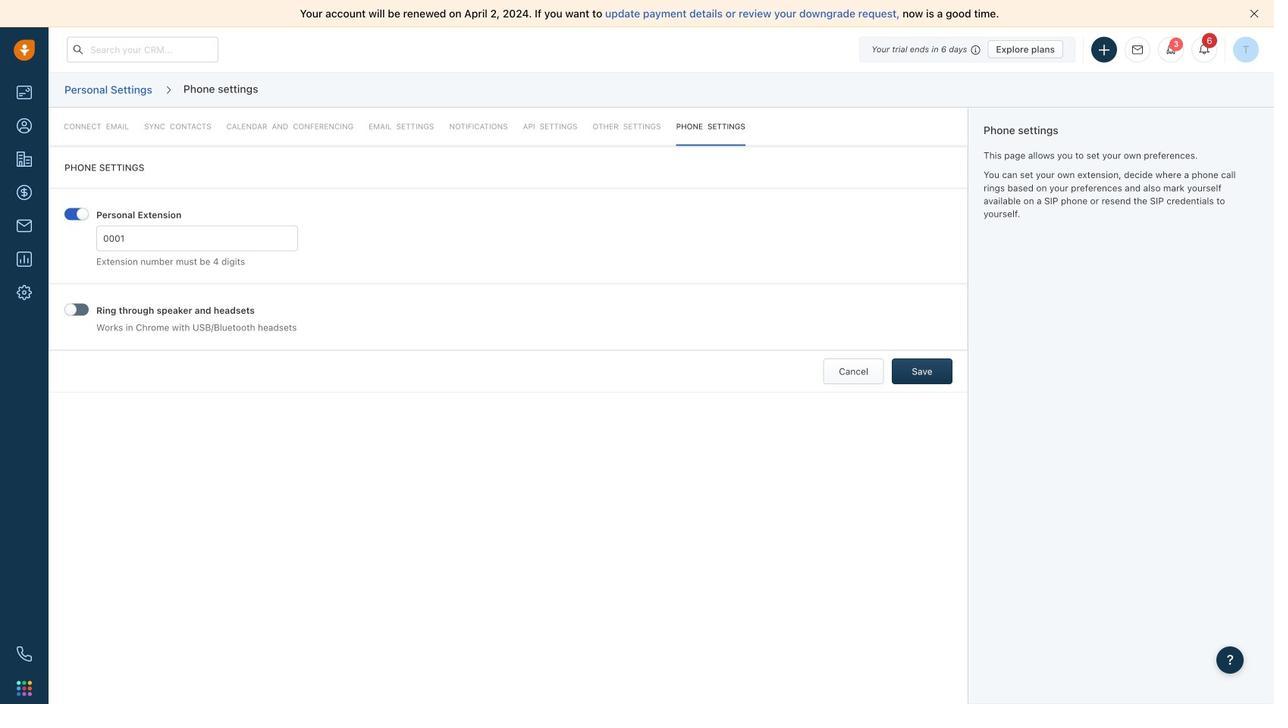 Task type: describe. For each thing, give the bounding box(es) containing it.
send email image
[[1132, 45, 1143, 55]]

phone element
[[9, 639, 39, 670]]

freshworks switcher image
[[17, 681, 32, 696]]

Enter number text field
[[96, 226, 298, 251]]

phone image
[[17, 647, 32, 662]]



Task type: vqa. For each thing, say whether or not it's contained in the screenshot.
Send email image
yes



Task type: locate. For each thing, give the bounding box(es) containing it.
Search your CRM... text field
[[67, 37, 218, 63]]

close image
[[1250, 9, 1259, 18]]

tab list
[[49, 108, 968, 146]]



